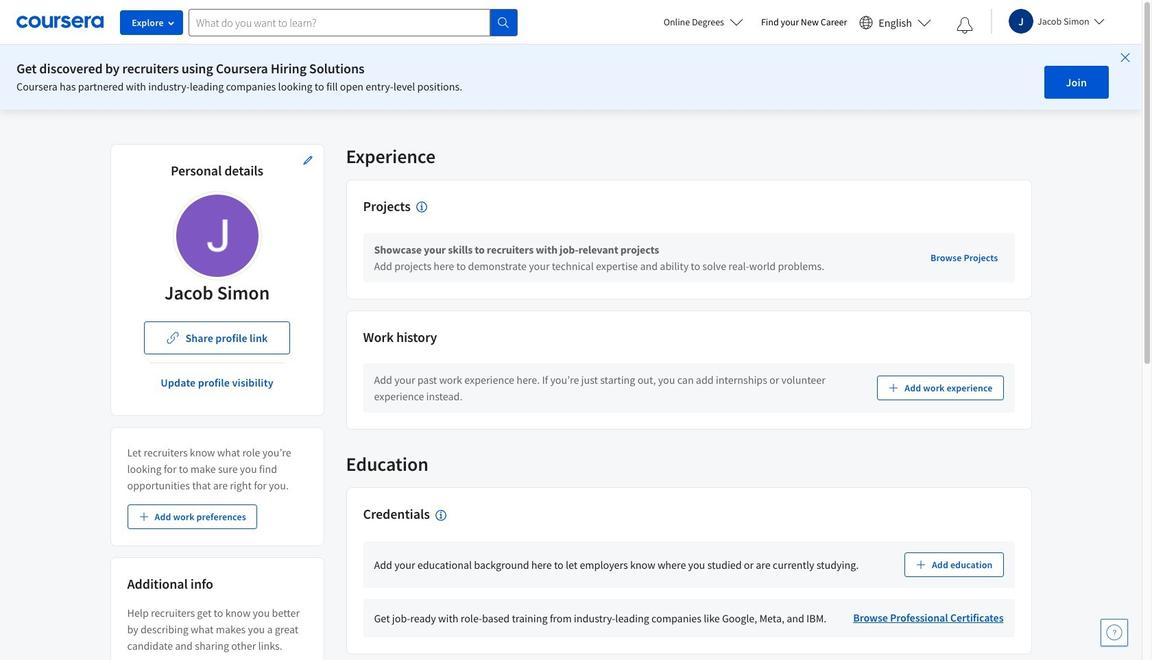 Task type: locate. For each thing, give the bounding box(es) containing it.
information about the projects section image
[[416, 202, 427, 213]]

information about credentials section image
[[435, 510, 446, 521]]

None search field
[[189, 9, 518, 36]]



Task type: vqa. For each thing, say whether or not it's contained in the screenshot.
Coursera image
yes



Task type: describe. For each thing, give the bounding box(es) containing it.
What do you want to learn? text field
[[189, 9, 490, 36]]

help center image
[[1106, 625, 1123, 641]]

coursera image
[[16, 11, 104, 33]]

edit personal details. image
[[302, 155, 313, 166]]

profile photo image
[[176, 195, 258, 277]]



